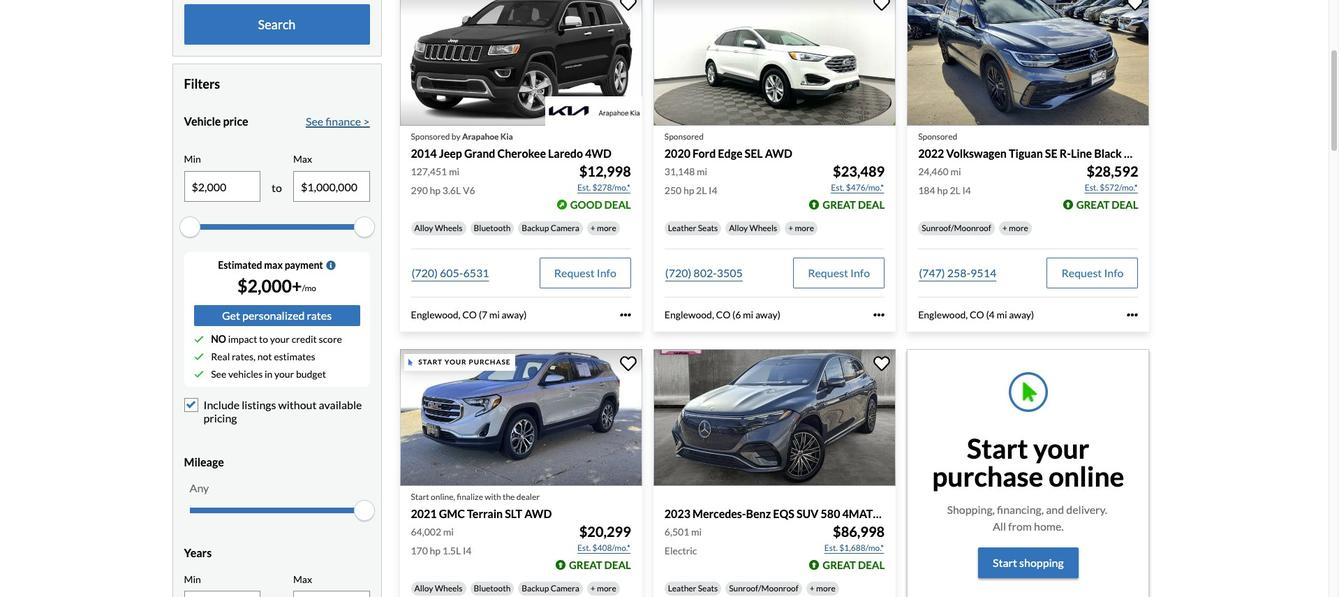 Task type: vqa. For each thing, say whether or not it's contained in the screenshot.
chevron down image inside Number of seats dropdown button
no



Task type: describe. For each thing, give the bounding box(es) containing it.
127,451
[[411, 165, 447, 177]]

(747)
[[919, 266, 945, 279]]

start online, finalize with the dealer 2021 gmc terrain slt awd
[[411, 492, 552, 520]]

Min text field
[[185, 172, 260, 201]]

great for $20,299
[[569, 559, 603, 571]]

great for $86,998
[[823, 559, 856, 571]]

co for $28,592
[[970, 309, 985, 320]]

get
[[222, 309, 240, 322]]

3505
[[717, 266, 743, 279]]

leather for sunroof/moonroof
[[668, 583, 697, 594]]

deal for $20,299
[[605, 559, 631, 571]]

i4 for $20,299
[[463, 545, 472, 557]]

0 horizontal spatial to
[[259, 333, 268, 345]]

with
[[485, 492, 501, 502]]

include
[[204, 398, 240, 411]]

selenite grey metallic 2023 mercedes-benz eqs suv 580 4matic awd suv / crossover all-wheel drive automatic image
[[654, 350, 896, 486]]

$12,998 est. $278/mo.*
[[578, 163, 631, 193]]

see finance > link
[[306, 113, 370, 130]]

filters
[[184, 76, 220, 92]]

slt
[[505, 507, 523, 520]]

802-
[[694, 266, 717, 279]]

info for $12,998
[[597, 266, 617, 279]]

2 max from the top
[[293, 573, 312, 585]]

6531
[[463, 266, 489, 279]]

request info for $28,592
[[1062, 266, 1124, 279]]

away) for $12,998
[[502, 309, 527, 320]]

home.
[[1034, 519, 1064, 533]]

wheels for $12,998
[[435, 223, 463, 233]]

request for $12,998
[[554, 266, 595, 279]]

search button
[[184, 4, 370, 45]]

ellipsis h image for $12,998
[[620, 309, 631, 320]]

away) for $23,489
[[756, 309, 781, 320]]

info for $23,489
[[851, 266, 870, 279]]

sponsored by arapahoe kia 2014 jeep grand cherokee laredo 4wd
[[411, 131, 612, 160]]

v6
[[463, 184, 475, 196]]

score
[[319, 333, 342, 345]]

granite crystal metallic clearcoat 2014 jeep grand cherokee laredo 4wd suv / crossover four-wheel drive automatic image
[[400, 0, 642, 125]]

financing,
[[997, 503, 1044, 516]]

(720) 605-6531 button
[[411, 258, 490, 288]]

$23,489
[[833, 163, 885, 179]]

vehicles
[[228, 368, 263, 380]]

search
[[258, 17, 296, 32]]

(6
[[733, 309, 741, 320]]

start for start your purchase
[[418, 358, 443, 366]]

price
[[223, 115, 248, 128]]

impact
[[228, 333, 257, 345]]

arapahoe
[[462, 131, 499, 142]]

4motion
[[1124, 146, 1168, 160]]

your inside start your purchase online
[[1034, 432, 1090, 464]]

mercedes-
[[693, 507, 746, 520]]

2 check image from the top
[[194, 369, 204, 379]]

2 horizontal spatial awd
[[886, 507, 914, 520]]

start your purchase
[[418, 358, 511, 366]]

250
[[665, 184, 682, 196]]

sponsored 2020 ford edge sel awd
[[665, 131, 793, 160]]

alloy wheels for $20,299
[[415, 583, 463, 594]]

real rates, not estimates
[[211, 351, 315, 363]]

leather seats for alloy wheels
[[668, 223, 718, 233]]

est. for $12,998
[[578, 182, 591, 193]]

hp for $28,592
[[937, 184, 948, 196]]

purchase for start your purchase
[[469, 358, 511, 366]]

$476/mo.*
[[846, 182, 884, 193]]

$86,998 est. $1,688/mo.*
[[825, 523, 885, 553]]

hp for $23,489
[[684, 184, 695, 196]]

seats for sunroof/moonroof
[[698, 583, 718, 594]]

i4 for $23,489
[[709, 184, 718, 196]]

est. $408/mo.* button
[[577, 541, 631, 555]]

personalized
[[242, 309, 305, 322]]

mi right "(6"
[[743, 309, 754, 320]]

bluetooth for $20,299
[[474, 583, 511, 594]]

in
[[265, 368, 273, 380]]

4wd
[[585, 146, 612, 160]]

mi right (7
[[489, 309, 500, 320]]

leather for alloy wheels
[[668, 223, 697, 233]]

1 check image from the top
[[194, 334, 204, 344]]

64,002
[[411, 526, 441, 538]]

31,148 mi 250 hp 2l i4
[[665, 165, 718, 196]]

awd inside sponsored 2020 ford edge sel awd
[[765, 146, 793, 160]]

deal for $12,998
[[605, 198, 631, 211]]

sel
[[745, 146, 763, 160]]

no
[[211, 333, 226, 345]]

kia
[[501, 131, 513, 142]]

ford
[[693, 146, 716, 160]]

any
[[190, 481, 209, 494]]

estimates
[[274, 351, 315, 363]]

real
[[211, 351, 230, 363]]

start for start shopping
[[993, 556, 1018, 569]]

i4 for $28,592
[[963, 184, 971, 196]]

purchase for start your purchase online
[[933, 460, 1044, 492]]

good deal
[[570, 198, 631, 211]]

from
[[1009, 519, 1032, 533]]

(7
[[479, 309, 488, 320]]

se
[[1045, 146, 1058, 160]]

request for $28,592
[[1062, 266, 1102, 279]]

englewood, co (7 mi away)
[[411, 309, 527, 320]]

alloy wheels up 3505 at the top of the page
[[729, 223, 777, 233]]

englewood, co (4 mi away)
[[919, 309, 1034, 320]]

payment
[[285, 259, 323, 271]]

r-
[[1060, 146, 1071, 160]]

(720) for $23,489
[[665, 266, 692, 279]]

max
[[264, 259, 283, 271]]

hp for $20,299
[[430, 545, 441, 557]]

estimated max payment
[[218, 259, 323, 271]]

4matic
[[843, 507, 884, 520]]

mi right (4
[[997, 309, 1007, 320]]

see finance >
[[306, 115, 370, 128]]

awd inside start online, finalize with the dealer 2021 gmc terrain slt awd
[[525, 507, 552, 520]]

camera for $20,299
[[551, 583, 580, 594]]

see for see vehicles in your budget
[[211, 368, 226, 380]]

(747) 258-9514
[[919, 266, 997, 279]]

start for start your purchase online
[[967, 432, 1028, 464]]

(747) 258-9514 button
[[919, 258, 997, 288]]

tiguan
[[1009, 146, 1043, 160]]

24,460 mi 184 hp 2l i4
[[919, 165, 971, 196]]

great deal for $28,592
[[1077, 198, 1139, 211]]

mouse pointer image
[[409, 359, 413, 366]]

edge
[[718, 146, 743, 160]]

deal for $28,592
[[1112, 198, 1139, 211]]

estimated
[[218, 259, 262, 271]]

64,002 mi 170 hp 1.5l i4
[[411, 526, 472, 557]]

electric
[[665, 545, 697, 557]]

check image
[[194, 352, 204, 362]]

delivery.
[[1067, 503, 1108, 516]]

sponsored for $12,998
[[411, 131, 450, 142]]

gmc
[[439, 507, 465, 520]]

bluetooth for $12,998
[[474, 223, 511, 233]]

by
[[452, 131, 461, 142]]

get personalized rates
[[222, 309, 332, 322]]

volkswagen
[[947, 146, 1007, 160]]

vehicle
[[184, 115, 221, 128]]

start your purchase online
[[933, 432, 1125, 492]]

1.5l
[[443, 545, 461, 557]]

finance
[[326, 115, 361, 128]]



Task type: locate. For each thing, give the bounding box(es) containing it.
great deal for $23,489
[[823, 198, 885, 211]]

purchase down (7
[[469, 358, 511, 366]]

i4 down ford
[[709, 184, 718, 196]]

leather down "250"
[[668, 223, 697, 233]]

start inside button
[[993, 556, 1018, 569]]

1 horizontal spatial (720)
[[665, 266, 692, 279]]

$86,998
[[833, 523, 885, 540]]

est. for $20,299
[[578, 543, 591, 553]]

black
[[1095, 146, 1122, 160]]

your right the mouse pointer 'image'
[[445, 358, 467, 366]]

0 vertical spatial purchase
[[469, 358, 511, 366]]

0 horizontal spatial sponsored
[[411, 131, 450, 142]]

0 vertical spatial leather seats
[[668, 223, 718, 233]]

max up 'max' text field
[[293, 153, 312, 165]]

0 horizontal spatial ellipsis h image
[[620, 309, 631, 320]]

include listings without available pricing
[[204, 398, 362, 425]]

info for $28,592
[[1104, 266, 1124, 279]]

3 request info button from the left
[[1047, 258, 1139, 288]]

away) right (4
[[1009, 309, 1034, 320]]

est. for $23,489
[[831, 182, 845, 193]]

leather down electric
[[668, 583, 697, 594]]

max down years "dropdown button"
[[293, 573, 312, 585]]

great for $23,489
[[823, 198, 856, 211]]

2 horizontal spatial away)
[[1009, 309, 1034, 320]]

3 away) from the left
[[1009, 309, 1034, 320]]

+
[[591, 223, 596, 233], [789, 223, 794, 233], [1003, 223, 1008, 233], [591, 583, 596, 594], [810, 583, 815, 594]]

2014
[[411, 146, 437, 160]]

1 horizontal spatial i4
[[709, 184, 718, 196]]

sponsored up 2014
[[411, 131, 450, 142]]

hp
[[430, 184, 441, 196], [684, 184, 695, 196], [937, 184, 948, 196], [430, 545, 441, 557]]

2 horizontal spatial i4
[[963, 184, 971, 196]]

0 vertical spatial bluetooth
[[474, 223, 511, 233]]

camera down good
[[551, 223, 580, 233]]

finalize
[[457, 492, 483, 502]]

great for $28,592
[[1077, 198, 1110, 211]]

sponsored up the 2020
[[665, 131, 704, 142]]

0 horizontal spatial co
[[463, 309, 477, 320]]

sponsored for $28,592
[[919, 131, 958, 142]]

the
[[503, 492, 515, 502]]

grand
[[464, 146, 495, 160]]

2 away) from the left
[[756, 309, 781, 320]]

1 sponsored from the left
[[411, 131, 450, 142]]

englewood, down (720) 605-6531 button
[[411, 309, 461, 320]]

0 vertical spatial camera
[[551, 223, 580, 233]]

camera
[[551, 223, 580, 233], [551, 583, 580, 594]]

184
[[919, 184, 936, 196]]

awd right sel
[[765, 146, 793, 160]]

i4 inside 31,148 mi 250 hp 2l i4
[[709, 184, 718, 196]]

great down est. $572/mo.* button
[[1077, 198, 1110, 211]]

2 horizontal spatial englewood,
[[919, 309, 968, 320]]

2 ellipsis h image from the left
[[874, 309, 885, 320]]

est. down the $28,592
[[1085, 182, 1099, 193]]

290
[[411, 184, 428, 196]]

englewood, down (747) at the top
[[919, 309, 968, 320]]

est. inside the $23,489 est. $476/mo.*
[[831, 182, 845, 193]]

your up and
[[1034, 432, 1090, 464]]

0 vertical spatial see
[[306, 115, 323, 128]]

1 camera from the top
[[551, 223, 580, 233]]

shopping,
[[947, 503, 995, 516]]

1 vertical spatial camera
[[551, 583, 580, 594]]

pricing
[[204, 412, 237, 425]]

1 co from the left
[[463, 309, 477, 320]]

purchase inside start your purchase online
[[933, 460, 1044, 492]]

1 horizontal spatial englewood,
[[665, 309, 714, 320]]

request info button
[[540, 258, 631, 288], [793, 258, 885, 288], [1047, 258, 1139, 288]]

0 vertical spatial leather
[[668, 223, 697, 233]]

est. $572/mo.* button
[[1084, 181, 1139, 195]]

1 horizontal spatial co
[[716, 309, 731, 320]]

sponsored inside sponsored 2022 volkswagen tiguan se r-line black 4motion
[[919, 131, 958, 142]]

0 horizontal spatial info
[[597, 266, 617, 279]]

1 vertical spatial purchase
[[933, 460, 1044, 492]]

backup camera for $20,299
[[522, 583, 580, 594]]

listings
[[242, 398, 276, 411]]

1 request info from the left
[[554, 266, 617, 279]]

great down est. $1,688/mo.* 'button'
[[823, 559, 856, 571]]

ellipsis h image for $23,489
[[874, 309, 885, 320]]

2l right 184
[[950, 184, 961, 196]]

i4 right '1.5l'
[[463, 545, 472, 557]]

englewood,
[[411, 309, 461, 320], [665, 309, 714, 320], [919, 309, 968, 320]]

co for $23,489
[[716, 309, 731, 320]]

2l inside 31,148 mi 250 hp 2l i4
[[696, 184, 707, 196]]

see left finance
[[306, 115, 323, 128]]

3 request from the left
[[1062, 266, 1102, 279]]

2 sponsored from the left
[[665, 131, 704, 142]]

laredo
[[548, 146, 583, 160]]

backup for $12,998
[[522, 223, 549, 233]]

1 vertical spatial sunroof/moonroof
[[729, 583, 799, 594]]

0 horizontal spatial englewood,
[[411, 309, 461, 320]]

deal down $278/mo.*
[[605, 198, 631, 211]]

request info for $23,489
[[808, 266, 870, 279]]

est. for $28,592
[[1085, 182, 1099, 193]]

start up the financing,
[[967, 432, 1028, 464]]

request for $23,489
[[808, 266, 849, 279]]

1 englewood, from the left
[[411, 309, 461, 320]]

1 backup camera from the top
[[522, 223, 580, 233]]

englewood, for $23,489
[[665, 309, 714, 320]]

mi down gmc
[[443, 526, 454, 538]]

deal for $23,489
[[858, 198, 885, 211]]

2020
[[665, 146, 691, 160]]

1 horizontal spatial request info button
[[793, 258, 885, 288]]

mi inside 31,148 mi 250 hp 2l i4
[[697, 165, 708, 177]]

credit
[[292, 333, 317, 345]]

mi right 6,501 on the bottom of the page
[[691, 526, 702, 538]]

see
[[306, 115, 323, 128], [211, 368, 226, 380]]

1 vertical spatial check image
[[194, 369, 204, 379]]

arapahoe kia image
[[545, 96, 642, 125]]

1 vertical spatial min
[[184, 573, 201, 585]]

good
[[570, 198, 603, 211]]

0 horizontal spatial request info
[[554, 266, 617, 279]]

mi inside '24,460 mi 184 hp 2l i4'
[[951, 165, 961, 177]]

request info button for $12,998
[[540, 258, 631, 288]]

englewood, for $12,998
[[411, 309, 461, 320]]

1 vertical spatial to
[[259, 333, 268, 345]]

605-
[[440, 266, 463, 279]]

2 backup from the top
[[522, 583, 549, 594]]

0 vertical spatial check image
[[194, 334, 204, 344]]

(720) left 802-
[[665, 266, 692, 279]]

est. inside $28,592 est. $572/mo.*
[[1085, 182, 1099, 193]]

0 horizontal spatial away)
[[502, 309, 527, 320]]

$2,000+
[[237, 275, 302, 296]]

online
[[1049, 460, 1125, 492]]

sponsored inside sponsored 2020 ford edge sel awd
[[665, 131, 704, 142]]

2l for $23,489
[[696, 184, 707, 196]]

Max text field
[[294, 172, 369, 201]]

1 away) from the left
[[502, 309, 527, 320]]

2 min from the top
[[184, 573, 201, 585]]

mileage button
[[184, 445, 370, 479]]

start for start online, finalize with the dealer 2021 gmc terrain slt awd
[[411, 492, 429, 502]]

ellipsis h image
[[1128, 309, 1139, 320]]

0 horizontal spatial 2l
[[696, 184, 707, 196]]

$278/mo.*
[[593, 182, 631, 193]]

0 vertical spatial min
[[184, 153, 201, 165]]

backup camera
[[522, 223, 580, 233], [522, 583, 580, 594]]

away) right (7
[[502, 309, 527, 320]]

request info button for $23,489
[[793, 258, 885, 288]]

great deal for $86,998
[[823, 559, 885, 571]]

est. inside $20,299 est. $408/mo.*
[[578, 543, 591, 553]]

2 horizontal spatial request info button
[[1047, 258, 1139, 288]]

start shopping button
[[978, 547, 1079, 578]]

0 vertical spatial backup
[[522, 223, 549, 233]]

alloy down 170
[[415, 583, 433, 594]]

mileage
[[184, 455, 224, 468]]

rates,
[[232, 351, 256, 363]]

1 vertical spatial max
[[293, 573, 312, 585]]

est. for $86,998
[[825, 543, 838, 553]]

hp inside 64,002 mi 170 hp 1.5l i4
[[430, 545, 441, 557]]

127,451 mi 290 hp 3.6l v6
[[411, 165, 475, 196]]

i4 down volkswagen
[[963, 184, 971, 196]]

sponsored
[[411, 131, 450, 142], [665, 131, 704, 142], [919, 131, 958, 142]]

sponsored 2022 volkswagen tiguan se r-line black 4motion
[[919, 131, 1168, 160]]

great deal down the est. $476/mo.* button
[[823, 198, 885, 211]]

0 vertical spatial sunroof/moonroof
[[922, 223, 992, 233]]

1 horizontal spatial sponsored
[[665, 131, 704, 142]]

away) right "(6"
[[756, 309, 781, 320]]

info
[[597, 266, 617, 279], [851, 266, 870, 279], [1104, 266, 1124, 279]]

ellipsis h image
[[620, 309, 631, 320], [874, 309, 885, 320]]

170
[[411, 545, 428, 557]]

0 horizontal spatial (720)
[[412, 266, 438, 279]]

deal down $572/mo.*
[[1112, 198, 1139, 211]]

1 2l from the left
[[696, 184, 707, 196]]

0 horizontal spatial request info button
[[540, 258, 631, 288]]

0 horizontal spatial sunroof/moonroof
[[729, 583, 799, 594]]

leather seats
[[668, 223, 718, 233], [668, 583, 718, 594]]

$28,592 est. $572/mo.*
[[1085, 163, 1139, 193]]

$572/mo.*
[[1100, 182, 1138, 193]]

2 request info from the left
[[808, 266, 870, 279]]

1 horizontal spatial ellipsis h image
[[874, 309, 885, 320]]

sponsored for $23,489
[[665, 131, 704, 142]]

backup camera down est. $408/mo.* button
[[522, 583, 580, 594]]

deal down $1,688/mo.*
[[858, 559, 885, 571]]

1 horizontal spatial 2l
[[950, 184, 961, 196]]

alloy
[[415, 223, 433, 233], [729, 223, 748, 233], [415, 583, 433, 594]]

1 horizontal spatial purchase
[[933, 460, 1044, 492]]

i4 inside '24,460 mi 184 hp 2l i4'
[[963, 184, 971, 196]]

>
[[363, 115, 370, 128]]

3 info from the left
[[1104, 266, 1124, 279]]

1 request info button from the left
[[540, 258, 631, 288]]

hp inside '24,460 mi 184 hp 2l i4'
[[937, 184, 948, 196]]

2 leather from the top
[[668, 583, 697, 594]]

1 horizontal spatial info
[[851, 266, 870, 279]]

0 horizontal spatial see
[[211, 368, 226, 380]]

est. down $23,489 at the right top
[[831, 182, 845, 193]]

2 camera from the top
[[551, 583, 580, 594]]

1 backup from the top
[[522, 223, 549, 233]]

terrain
[[467, 507, 503, 520]]

3 co from the left
[[970, 309, 985, 320]]

2 info from the left
[[851, 266, 870, 279]]

sunroof/moonroof
[[922, 223, 992, 233], [729, 583, 799, 594]]

co left "(6"
[[716, 309, 731, 320]]

est. down $20,299
[[578, 543, 591, 553]]

start inside start your purchase online
[[967, 432, 1028, 464]]

leather seats down "250"
[[668, 223, 718, 233]]

more
[[597, 223, 617, 233], [795, 223, 814, 233], [1009, 223, 1029, 233], [597, 583, 617, 594], [817, 583, 836, 594]]

backup for $20,299
[[522, 583, 549, 594]]

1 vertical spatial backup camera
[[522, 583, 580, 594]]

rates
[[307, 309, 332, 322]]

est. inside $86,998 est. $1,688/mo.*
[[825, 543, 838, 553]]

2 (720) from the left
[[665, 266, 692, 279]]

1 (720) from the left
[[412, 266, 438, 279]]

2 request from the left
[[808, 266, 849, 279]]

sponsored up 2022
[[919, 131, 958, 142]]

to left 'max' text field
[[272, 181, 282, 194]]

platinum gray metallic 2022 volkswagen tiguan se r-line black 4motion suv / crossover all-wheel drive 8-speed automatic image
[[907, 0, 1150, 125]]

2 backup camera from the top
[[522, 583, 580, 594]]

great deal down est. $408/mo.* button
[[569, 559, 631, 571]]

min down years
[[184, 573, 201, 585]]

start shopping
[[993, 556, 1064, 569]]

wheels
[[435, 223, 463, 233], [750, 223, 777, 233], [435, 583, 463, 594]]

2 2l from the left
[[950, 184, 961, 196]]

3 sponsored from the left
[[919, 131, 958, 142]]

hp right 170
[[430, 545, 441, 557]]

1 horizontal spatial awd
[[765, 146, 793, 160]]

see down real
[[211, 368, 226, 380]]

away) for $28,592
[[1009, 309, 1034, 320]]

2 co from the left
[[716, 309, 731, 320]]

co for $12,998
[[463, 309, 477, 320]]

0 vertical spatial backup camera
[[522, 223, 580, 233]]

start left shopping
[[993, 556, 1018, 569]]

1 seats from the top
[[698, 223, 718, 233]]

wheels for $20,299
[[435, 583, 463, 594]]

2 leather seats from the top
[[668, 583, 718, 594]]

deal down $476/mo.*
[[858, 198, 885, 211]]

alloy wheels for $12,998
[[415, 223, 463, 233]]

seats up 802-
[[698, 223, 718, 233]]

seats for alloy wheels
[[698, 223, 718, 233]]

mi down the jeep
[[449, 165, 460, 177]]

available
[[319, 398, 362, 411]]

mi down ford
[[697, 165, 708, 177]]

white 2020 ford edge sel awd suv / crossover all-wheel drive automatic image
[[654, 0, 896, 125]]

to up real rates, not estimates
[[259, 333, 268, 345]]

backup camera down good
[[522, 223, 580, 233]]

est. inside $12,998 est. $278/mo.*
[[578, 182, 591, 193]]

benz
[[746, 507, 771, 520]]

1 vertical spatial leather
[[668, 583, 697, 594]]

mi inside 127,451 mi 290 hp 3.6l v6
[[449, 165, 460, 177]]

1 ellipsis h image from the left
[[620, 309, 631, 320]]

1 vertical spatial backup
[[522, 583, 549, 594]]

request info button for $28,592
[[1047, 258, 1139, 288]]

1 horizontal spatial request info
[[808, 266, 870, 279]]

1 min from the top
[[184, 153, 201, 165]]

1 max from the top
[[293, 153, 312, 165]]

1 leather from the top
[[668, 223, 697, 233]]

co left (4
[[970, 309, 985, 320]]

request info for $12,998
[[554, 266, 617, 279]]

great deal for $20,299
[[569, 559, 631, 571]]

$20,299
[[579, 523, 631, 540]]

0 vertical spatial to
[[272, 181, 282, 194]]

est. left $1,688/mo.*
[[825, 543, 838, 553]]

mi right '24,460'
[[951, 165, 961, 177]]

leather seats for sunroof/moonroof
[[668, 583, 718, 594]]

1 vertical spatial see
[[211, 368, 226, 380]]

1 horizontal spatial see
[[306, 115, 323, 128]]

alloy for $12,998
[[415, 223, 433, 233]]

6,501
[[665, 526, 690, 538]]

hp right "250"
[[684, 184, 695, 196]]

258-
[[948, 266, 971, 279]]

1 request from the left
[[554, 266, 595, 279]]

cherokee
[[498, 146, 546, 160]]

min down vehicle
[[184, 153, 201, 165]]

great down the est. $476/mo.* button
[[823, 198, 856, 211]]

deal down $408/mo.*
[[605, 559, 631, 571]]

2 englewood, from the left
[[665, 309, 714, 320]]

co left (7
[[463, 309, 477, 320]]

alloy down 290
[[415, 223, 433, 233]]

2 horizontal spatial info
[[1104, 266, 1124, 279]]

est. $278/mo.* button
[[577, 181, 631, 195]]

0 horizontal spatial awd
[[525, 507, 552, 520]]

1 horizontal spatial request
[[808, 266, 849, 279]]

hp for $12,998
[[430, 184, 441, 196]]

2l inside '24,460 mi 184 hp 2l i4'
[[950, 184, 961, 196]]

shopping
[[1020, 556, 1064, 569]]

1 vertical spatial bluetooth
[[474, 583, 511, 594]]

(720)
[[412, 266, 438, 279], [665, 266, 692, 279]]

2 horizontal spatial co
[[970, 309, 985, 320]]

alloy for $20,299
[[415, 583, 433, 594]]

hp inside 127,451 mi 290 hp 3.6l v6
[[430, 184, 441, 196]]

mi inside 6,501 mi electric
[[691, 526, 702, 538]]

2 seats from the top
[[698, 583, 718, 594]]

0 horizontal spatial request
[[554, 266, 595, 279]]

2 horizontal spatial sponsored
[[919, 131, 958, 142]]

your right 'in'
[[274, 368, 294, 380]]

quicksilver metallic 2021 gmc terrain slt awd suv / crossover four-wheel drive 9-speed automatic image
[[400, 350, 642, 486]]

great down est. $408/mo.* button
[[569, 559, 603, 571]]

$28,592
[[1087, 163, 1139, 179]]

purchase up shopping,
[[933, 460, 1044, 492]]

englewood, for $28,592
[[919, 309, 968, 320]]

sponsored inside sponsored by arapahoe kia 2014 jeep grand cherokee laredo 4wd
[[411, 131, 450, 142]]

seats down 6,501 mi electric
[[698, 583, 718, 594]]

englewood, down (720) 802-3505 button
[[665, 309, 714, 320]]

start right the mouse pointer 'image'
[[418, 358, 443, 366]]

see for see finance >
[[306, 115, 323, 128]]

2 horizontal spatial request
[[1062, 266, 1102, 279]]

online,
[[431, 492, 455, 502]]

without
[[278, 398, 317, 411]]

alloy wheels down '1.5l'
[[415, 583, 463, 594]]

budget
[[296, 368, 326, 380]]

0 horizontal spatial purchase
[[469, 358, 511, 366]]

all
[[993, 519, 1006, 533]]

awd right 4matic
[[886, 507, 914, 520]]

0 vertical spatial max
[[293, 153, 312, 165]]

1 horizontal spatial sunroof/moonroof
[[922, 223, 992, 233]]

hp right 184
[[937, 184, 948, 196]]

awd down dealer
[[525, 507, 552, 520]]

mi inside 64,002 mi 170 hp 1.5l i4
[[443, 526, 454, 538]]

(720) left 605-
[[412, 266, 438, 279]]

your up the estimates
[[270, 333, 290, 345]]

0 horizontal spatial i4
[[463, 545, 472, 557]]

1 info from the left
[[597, 266, 617, 279]]

alloy wheels down 3.6l
[[415, 223, 463, 233]]

2 horizontal spatial request info
[[1062, 266, 1124, 279]]

2023
[[665, 507, 691, 520]]

backup camera for $12,998
[[522, 223, 580, 233]]

(720) for $12,998
[[412, 266, 438, 279]]

2l right "250"
[[696, 184, 707, 196]]

deal for $86,998
[[858, 559, 885, 571]]

leather seats down electric
[[668, 583, 718, 594]]

camera down est. $408/mo.* button
[[551, 583, 580, 594]]

2 bluetooth from the top
[[474, 583, 511, 594]]

check image down check icon
[[194, 369, 204, 379]]

check image up check icon
[[194, 334, 204, 344]]

3 request info from the left
[[1062, 266, 1124, 279]]

start up 2021
[[411, 492, 429, 502]]

great deal down est. $572/mo.* button
[[1077, 198, 1139, 211]]

2 request info button from the left
[[793, 258, 885, 288]]

1 vertical spatial leather seats
[[668, 583, 718, 594]]

2l for $28,592
[[950, 184, 961, 196]]

est.
[[578, 182, 591, 193], [831, 182, 845, 193], [1085, 182, 1099, 193], [578, 543, 591, 553], [825, 543, 838, 553]]

camera for $12,998
[[551, 223, 580, 233]]

check image
[[194, 334, 204, 344], [194, 369, 204, 379]]

hp right 290
[[430, 184, 441, 196]]

min
[[184, 153, 201, 165], [184, 573, 201, 585]]

9514
[[971, 266, 997, 279]]

start inside start online, finalize with the dealer 2021 gmc terrain slt awd
[[411, 492, 429, 502]]

3 englewood, from the left
[[919, 309, 968, 320]]

1 bluetooth from the top
[[474, 223, 511, 233]]

$1,688/mo.*
[[840, 543, 884, 553]]

1 horizontal spatial to
[[272, 181, 282, 194]]

hp inside 31,148 mi 250 hp 2l i4
[[684, 184, 695, 196]]

est. up good
[[578, 182, 591, 193]]

i4 inside 64,002 mi 170 hp 1.5l i4
[[463, 545, 472, 557]]

your
[[270, 333, 290, 345], [445, 358, 467, 366], [274, 368, 294, 380], [1034, 432, 1090, 464]]

1 leather seats from the top
[[668, 223, 718, 233]]

1 horizontal spatial away)
[[756, 309, 781, 320]]

great deal down est. $1,688/mo.* 'button'
[[823, 559, 885, 571]]

$23,489 est. $476/mo.*
[[831, 163, 885, 193]]

info circle image
[[326, 260, 336, 270]]

1 vertical spatial seats
[[698, 583, 718, 594]]

0 vertical spatial seats
[[698, 223, 718, 233]]

alloy up 3505 at the top of the page
[[729, 223, 748, 233]]

$2,000+ /mo
[[237, 275, 316, 296]]



